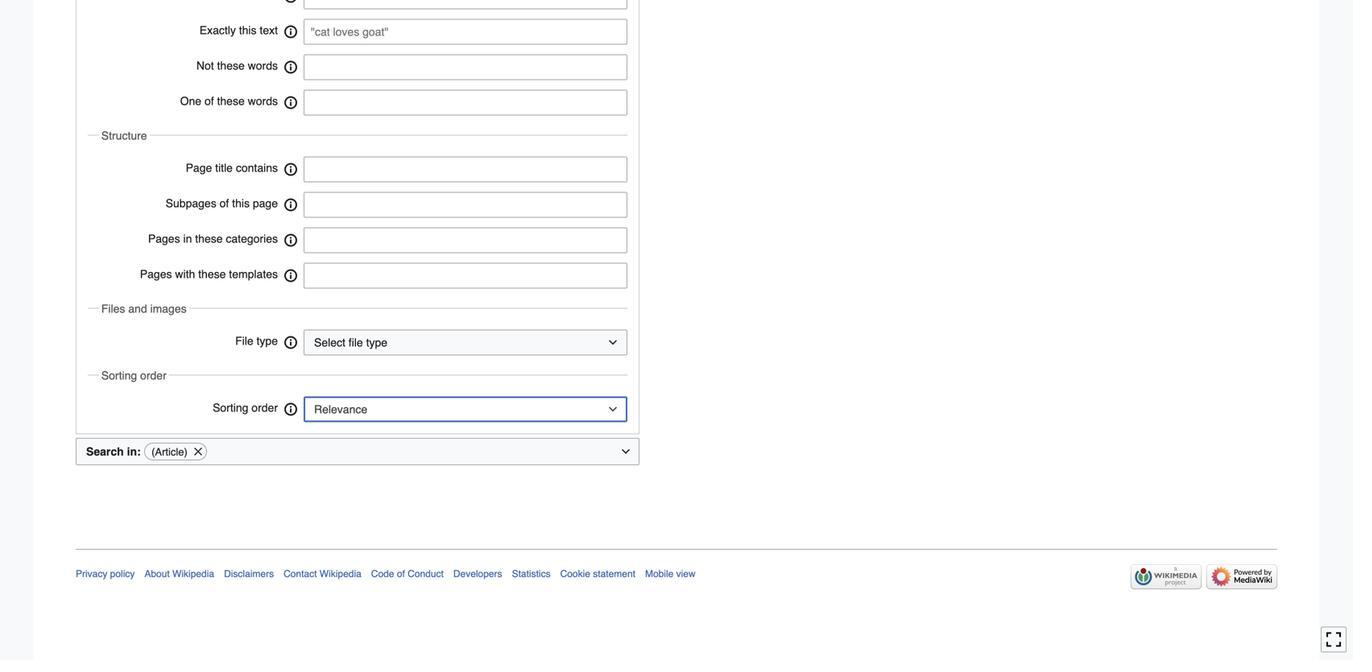 Task type: describe. For each thing, give the bounding box(es) containing it.
files and images
[[101, 303, 187, 316]]

help image for not these words
[[283, 55, 299, 80]]

contact wikipedia
[[284, 569, 362, 580]]

about
[[145, 569, 170, 580]]

categories
[[226, 233, 278, 246]]

text
[[260, 24, 278, 37]]

0 horizontal spatial type
[[257, 335, 278, 348]]

about wikipedia
[[145, 569, 214, 580]]

of for code
[[397, 569, 405, 580]]

0 horizontal spatial order
[[140, 370, 167, 382]]

mobile view
[[645, 569, 696, 580]]

select
[[314, 337, 346, 350]]

1 vertical spatial this
[[232, 197, 250, 210]]

these for templates
[[198, 268, 226, 281]]

search in:
[[86, 446, 141, 459]]

file
[[235, 335, 254, 348]]

1 horizontal spatial sorting order
[[213, 402, 278, 415]]

privacy policy
[[76, 569, 135, 580]]

help image for one of these words
[[283, 91, 299, 115]]

conduct
[[408, 569, 444, 580]]

files
[[101, 303, 125, 316]]

of for one
[[205, 95, 214, 108]]

0 horizontal spatial sorting order
[[101, 370, 167, 382]]

one
[[180, 95, 202, 108]]

about wikipedia link
[[145, 569, 214, 580]]

file type
[[235, 335, 278, 348]]

search
[[86, 446, 124, 459]]

exactly
[[200, 24, 236, 37]]

1 words from the top
[[248, 59, 278, 72]]

statement
[[593, 569, 636, 580]]

title
[[215, 162, 233, 175]]

subpages of this page
[[166, 197, 278, 210]]

in
[[183, 233, 192, 246]]

developers
[[454, 569, 503, 580]]

page title contains
[[186, 162, 278, 175]]

cookie statement link
[[561, 569, 636, 580]]

code of conduct link
[[371, 569, 444, 580]]

help image for pages with these templates
[[283, 264, 299, 288]]

Select file type text field
[[314, 335, 388, 351]]

search in: element
[[76, 438, 640, 466]]

wikipedia for about wikipedia
[[173, 569, 214, 580]]

contains
[[236, 162, 278, 175]]

statistics
[[512, 569, 551, 580]]

Not these words text field
[[311, 55, 600, 80]]

and
[[128, 303, 147, 316]]

file
[[349, 337, 363, 350]]

relevance
[[314, 404, 368, 416]]

Page title contains text field
[[304, 157, 628, 183]]

policy
[[110, 569, 135, 580]]

code of conduct
[[371, 569, 444, 580]]

mobile
[[645, 569, 674, 580]]

in:
[[127, 446, 141, 459]]

these right not
[[217, 59, 245, 72]]

help image for pages in these categories
[[283, 229, 299, 253]]

these for words
[[217, 95, 245, 108]]

these for categories
[[195, 233, 223, 246]]

One of these words text field
[[311, 91, 600, 115]]

fullscreen image
[[1327, 632, 1343, 648]]

1 vertical spatial sorting
[[213, 402, 249, 415]]

pages for pages in these categories
[[148, 233, 180, 246]]

disclaimers
[[224, 569, 274, 580]]

help image for subpages of this page
[[283, 193, 299, 217]]

Relevance text field
[[314, 402, 368, 418]]

Exactly this text text field
[[304, 19, 628, 45]]



Task type: vqa. For each thing, say whether or not it's contained in the screenshot.
Statement
yes



Task type: locate. For each thing, give the bounding box(es) containing it.
sorting
[[101, 370, 137, 382], [213, 402, 249, 415]]

these right with in the left of the page
[[198, 268, 226, 281]]

0 vertical spatial this
[[239, 24, 257, 37]]

2 vertical spatial of
[[397, 569, 405, 580]]

privacy policy link
[[76, 569, 135, 580]]

sorting order down and
[[101, 370, 167, 382]]

pages with these templates
[[140, 268, 278, 281]]

1 wikipedia from the left
[[173, 569, 214, 580]]

powered by mediawiki image
[[1207, 565, 1278, 590]]

not
[[197, 59, 214, 72]]

of right the one
[[205, 95, 214, 108]]

this left the text
[[239, 24, 257, 37]]

Sorting order Relevance field
[[304, 397, 628, 423]]

cookie statement
[[561, 569, 636, 580]]

structure
[[101, 129, 147, 142]]

help image right categories
[[283, 229, 299, 253]]

0 vertical spatial words
[[248, 59, 278, 72]]

help image for sorting order
[[283, 398, 299, 422]]

0 horizontal spatial of
[[205, 95, 214, 108]]

Pages in these categories text field
[[311, 229, 429, 253]]

sorting order down "file"
[[213, 402, 278, 415]]

sorting down files
[[101, 370, 137, 382]]

These words text field
[[311, 0, 600, 9]]

1 help image from the top
[[283, 0, 299, 9]]

2 help image from the top
[[283, 193, 299, 217]]

2 words from the top
[[248, 95, 278, 108]]

this left page
[[232, 197, 250, 210]]

3 help image from the top
[[283, 229, 299, 253]]

wikipedia right about
[[173, 569, 214, 580]]

0 horizontal spatial wikipedia
[[173, 569, 214, 580]]

mobile view link
[[645, 569, 696, 580]]

0 vertical spatial sorting
[[101, 370, 137, 382]]

help image for exactly this text
[[283, 20, 299, 44]]

1 vertical spatial order
[[252, 402, 278, 415]]

1 horizontal spatial sorting
[[213, 402, 249, 415]]

pages left with in the left of the page
[[140, 268, 172, 281]]

type right file
[[366, 337, 388, 350]]

these right in
[[195, 233, 223, 246]]

3 help image from the top
[[283, 91, 299, 115]]

5 help image from the top
[[283, 331, 299, 355]]

help image
[[283, 55, 299, 80], [283, 193, 299, 217], [283, 229, 299, 253], [283, 264, 299, 288]]

this
[[239, 24, 257, 37], [232, 197, 250, 210]]

2 help image from the top
[[283, 20, 299, 44]]

help image for file type
[[283, 331, 299, 355]]

contact wikipedia link
[[284, 569, 362, 580]]

contact
[[284, 569, 317, 580]]

1 vertical spatial sorting order
[[213, 402, 278, 415]]

wikipedia
[[173, 569, 214, 580], [320, 569, 362, 580]]

these
[[217, 59, 245, 72], [217, 95, 245, 108], [195, 233, 223, 246], [198, 268, 226, 281]]

statistics link
[[512, 569, 551, 580]]

of inside footer
[[397, 569, 405, 580]]

these down not these words
[[217, 95, 245, 108]]

developers link
[[454, 569, 503, 580]]

4 help image from the top
[[283, 264, 299, 288]]

pages
[[148, 233, 180, 246], [140, 268, 172, 281]]

wikipedia for contact wikipedia
[[320, 569, 362, 580]]

words down the text
[[248, 59, 278, 72]]

2 horizontal spatial of
[[397, 569, 405, 580]]

select file type
[[314, 337, 388, 350]]

Subpages of this page text field
[[304, 192, 628, 218]]

1 vertical spatial pages
[[140, 268, 172, 281]]

of
[[205, 95, 214, 108], [220, 197, 229, 210], [397, 569, 405, 580]]

remove image
[[192, 444, 204, 460]]

order down files and images
[[140, 370, 167, 382]]

not these words
[[197, 59, 278, 72]]

type
[[257, 335, 278, 348], [366, 337, 388, 350]]

type inside text field
[[366, 337, 388, 350]]

order
[[140, 370, 167, 382], [252, 402, 278, 415]]

view
[[677, 569, 696, 580]]

order down file type
[[252, 402, 278, 415]]

wikimedia foundation image
[[1131, 565, 1202, 590]]

sorting down "file"
[[213, 402, 249, 415]]

code
[[371, 569, 394, 580]]

1 horizontal spatial type
[[366, 337, 388, 350]]

0 vertical spatial sorting order
[[101, 370, 167, 382]]

wikipedia right contact
[[320, 569, 362, 580]]

exactly this text
[[200, 24, 278, 37]]

privacy
[[76, 569, 107, 580]]

help image right page
[[283, 193, 299, 217]]

File type Select file type field
[[304, 330, 628, 356]]

of right "subpages"
[[220, 197, 229, 210]]

images
[[150, 303, 187, 316]]

help image for page title contains
[[283, 158, 299, 182]]

disclaimers link
[[224, 569, 274, 580]]

one of these words
[[180, 95, 278, 108]]

cookie
[[561, 569, 591, 580]]

sorting order
[[101, 370, 167, 382], [213, 402, 278, 415]]

help image right templates
[[283, 264, 299, 288]]

words
[[248, 59, 278, 72], [248, 95, 278, 108]]

footer containing privacy policy
[[76, 550, 1278, 595]]

of right code
[[397, 569, 405, 580]]

1 horizontal spatial wikipedia
[[320, 569, 362, 580]]

0 horizontal spatial sorting
[[101, 370, 137, 382]]

0 vertical spatial pages
[[148, 233, 180, 246]]

type right "file"
[[257, 335, 278, 348]]

help image
[[283, 0, 299, 9], [283, 20, 299, 44], [283, 91, 299, 115], [283, 158, 299, 182], [283, 331, 299, 355], [283, 398, 299, 422]]

1 horizontal spatial order
[[252, 402, 278, 415]]

pages left in
[[148, 233, 180, 246]]

1 vertical spatial of
[[220, 197, 229, 210]]

pages for pages with these templates
[[140, 268, 172, 281]]

1 horizontal spatial of
[[220, 197, 229, 210]]

1 help image from the top
[[283, 55, 299, 80]]

page
[[186, 162, 212, 175]]

words down not these words
[[248, 95, 278, 108]]

with
[[175, 268, 195, 281]]

6 help image from the top
[[283, 398, 299, 422]]

4 help image from the top
[[283, 158, 299, 182]]

1 vertical spatial words
[[248, 95, 278, 108]]

templates
[[229, 268, 278, 281]]

2 wikipedia from the left
[[320, 569, 362, 580]]

(article)
[[152, 447, 188, 459]]

subpages
[[166, 197, 217, 210]]

help image right not these words
[[283, 55, 299, 80]]

0 vertical spatial order
[[140, 370, 167, 382]]

0 vertical spatial of
[[205, 95, 214, 108]]

pages in these categories
[[148, 233, 278, 246]]

footer
[[76, 550, 1278, 595]]

page
[[253, 197, 278, 210]]

of for subpages
[[220, 197, 229, 210]]



